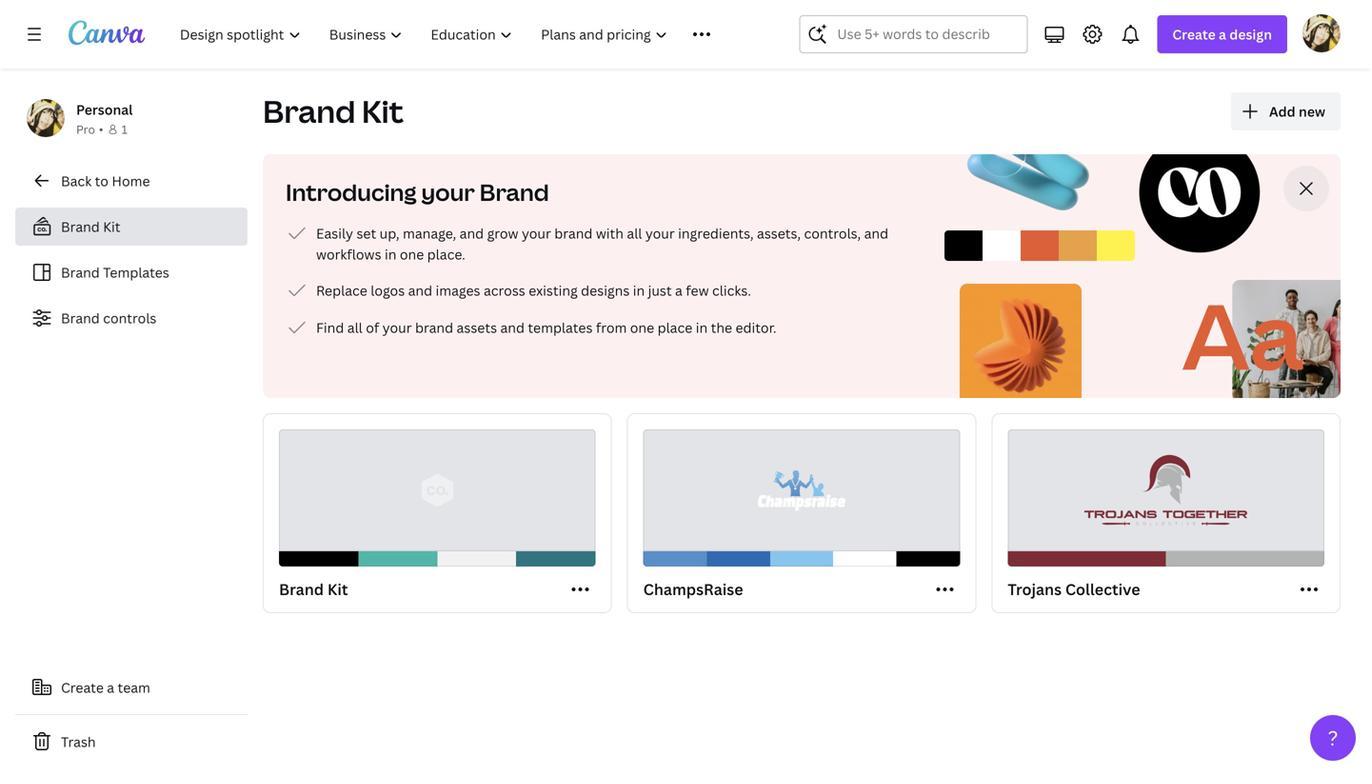 Task type: vqa. For each thing, say whether or not it's contained in the screenshot.
manage,
yes



Task type: describe. For each thing, give the bounding box(es) containing it.
trash
[[61, 733, 96, 751]]

brand controls link
[[15, 299, 248, 337]]

introducing your brand
[[286, 177, 549, 208]]

back to home link
[[15, 162, 248, 200]]

from
[[596, 319, 627, 337]]

and left 'grow'
[[460, 224, 484, 242]]

1 horizontal spatial in
[[633, 281, 645, 300]]

list containing easily set up, manage, and grow your brand with all your ingredients, assets, controls, and workflows in one place.
[[286, 222, 895, 339]]

set
[[357, 224, 376, 242]]

editor.
[[736, 319, 777, 337]]

brand templates link
[[15, 253, 248, 291]]

champsraise logo image
[[716, 442, 888, 539]]

across
[[484, 281, 526, 300]]

your up manage,
[[421, 177, 475, 208]]

your right 'grow'
[[522, 224, 551, 242]]

list containing brand kit
[[15, 208, 248, 337]]

controls
[[103, 309, 157, 327]]

grow
[[487, 224, 519, 242]]

easily
[[316, 224, 353, 242]]

existing
[[529, 281, 578, 300]]

place.
[[427, 245, 466, 263]]

create for create a team
[[61, 679, 104, 697]]

the
[[711, 319, 733, 337]]

personal
[[76, 100, 133, 119]]

trojans collective button
[[992, 413, 1341, 613]]

create a design button
[[1158, 15, 1288, 53]]

collective
[[1066, 579, 1141, 600]]

one inside easily set up, manage, and grow your brand with all your ingredients, assets, controls, and workflows in one place.
[[400, 245, 424, 263]]

few
[[686, 281, 709, 300]]

trojans collective
[[1008, 579, 1141, 600]]

brand kit inside 'list'
[[61, 218, 121, 236]]

champsraise
[[644, 579, 743, 600]]

create for create a design
[[1173, 25, 1216, 43]]

0 horizontal spatial brand
[[415, 319, 454, 337]]

add new
[[1270, 102, 1326, 120]]

and right the assets
[[501, 319, 525, 337]]

workflows
[[316, 245, 382, 263]]

brand kit link
[[15, 208, 248, 246]]

pro
[[76, 121, 95, 137]]

assets,
[[757, 224, 801, 242]]

a for design
[[1219, 25, 1227, 43]]

trojans collective logo image
[[1077, 442, 1256, 539]]

•
[[99, 121, 103, 137]]

create a team button
[[15, 669, 248, 707]]

ingredients,
[[678, 224, 754, 242]]

place
[[658, 319, 693, 337]]

champsraise button
[[627, 413, 977, 613]]

introducing
[[286, 177, 417, 208]]

templates
[[103, 263, 169, 281]]

design
[[1230, 25, 1273, 43]]

brand inside easily set up, manage, and grow your brand with all your ingredients, assets, controls, and workflows in one place.
[[555, 224, 593, 242]]

1 horizontal spatial one
[[630, 319, 655, 337]]

0 horizontal spatial all
[[347, 319, 363, 337]]

kit inside button
[[328, 579, 348, 600]]

? button
[[1311, 715, 1356, 761]]



Task type: locate. For each thing, give the bounding box(es) containing it.
Search search field
[[838, 16, 990, 52]]

1 horizontal spatial kit
[[328, 579, 348, 600]]

pro •
[[76, 121, 103, 137]]

1 vertical spatial in
[[633, 281, 645, 300]]

in left just
[[633, 281, 645, 300]]

brand inside brand kit button
[[279, 579, 324, 600]]

in left the
[[696, 319, 708, 337]]

create a team
[[61, 679, 150, 697]]

0 horizontal spatial create
[[61, 679, 104, 697]]

a inside 'list'
[[675, 281, 683, 300]]

templates
[[528, 319, 593, 337]]

?
[[1328, 724, 1339, 752]]

logos
[[371, 281, 405, 300]]

a left team
[[107, 679, 114, 697]]

0 horizontal spatial a
[[107, 679, 114, 697]]

1 vertical spatial all
[[347, 319, 363, 337]]

create inside dropdown button
[[1173, 25, 1216, 43]]

0 horizontal spatial one
[[400, 245, 424, 263]]

and right controls,
[[865, 224, 889, 242]]

brand kit button
[[263, 413, 612, 613]]

1 horizontal spatial all
[[627, 224, 642, 242]]

0 vertical spatial brand kit
[[263, 90, 404, 132]]

a inside dropdown button
[[1219, 25, 1227, 43]]

and
[[460, 224, 484, 242], [865, 224, 889, 242], [408, 281, 433, 300], [501, 319, 525, 337]]

2 vertical spatial in
[[696, 319, 708, 337]]

a
[[1219, 25, 1227, 43], [675, 281, 683, 300], [107, 679, 114, 697]]

of
[[366, 319, 379, 337]]

a left few
[[675, 281, 683, 300]]

add
[[1270, 102, 1296, 120]]

0 vertical spatial brand
[[555, 224, 593, 242]]

one down manage,
[[400, 245, 424, 263]]

1 horizontal spatial a
[[675, 281, 683, 300]]

manage,
[[403, 224, 456, 242]]

home
[[112, 172, 150, 190]]

1 vertical spatial brand
[[415, 319, 454, 337]]

brand
[[555, 224, 593, 242], [415, 319, 454, 337]]

brand left with
[[555, 224, 593, 242]]

0 vertical spatial one
[[400, 245, 424, 263]]

2 vertical spatial a
[[107, 679, 114, 697]]

to
[[95, 172, 109, 190]]

1 vertical spatial one
[[630, 319, 655, 337]]

find all of your brand assets and templates from one place in the editor.
[[316, 319, 777, 337]]

add new button
[[1232, 92, 1341, 130]]

0 horizontal spatial in
[[385, 245, 397, 263]]

0 vertical spatial create
[[1173, 25, 1216, 43]]

find
[[316, 319, 344, 337]]

kit inside 'list'
[[103, 218, 121, 236]]

brand controls
[[61, 309, 157, 327]]

all right with
[[627, 224, 642, 242]]

create
[[1173, 25, 1216, 43], [61, 679, 104, 697]]

images
[[436, 281, 481, 300]]

a left design
[[1219, 25, 1227, 43]]

with
[[596, 224, 624, 242]]

top level navigation element
[[168, 15, 754, 53], [168, 15, 754, 53]]

trojans
[[1008, 579, 1062, 600]]

one
[[400, 245, 424, 263], [630, 319, 655, 337]]

back
[[61, 172, 92, 190]]

2 horizontal spatial in
[[696, 319, 708, 337]]

in
[[385, 245, 397, 263], [633, 281, 645, 300], [696, 319, 708, 337]]

1 vertical spatial brand kit
[[61, 218, 121, 236]]

0 vertical spatial a
[[1219, 25, 1227, 43]]

your
[[421, 177, 475, 208], [522, 224, 551, 242], [646, 224, 675, 242], [383, 319, 412, 337]]

all
[[627, 224, 642, 242], [347, 319, 363, 337]]

2 horizontal spatial kit
[[362, 90, 404, 132]]

create inside button
[[61, 679, 104, 697]]

kit
[[362, 90, 404, 132], [103, 218, 121, 236], [328, 579, 348, 600]]

1 vertical spatial create
[[61, 679, 104, 697]]

create a design
[[1173, 25, 1273, 43]]

just
[[648, 281, 672, 300]]

a for team
[[107, 679, 114, 697]]

1 vertical spatial kit
[[103, 218, 121, 236]]

designs
[[581, 281, 630, 300]]

0 vertical spatial all
[[627, 224, 642, 242]]

brand kit inside button
[[279, 579, 348, 600]]

create left design
[[1173, 25, 1216, 43]]

2 vertical spatial brand kit
[[279, 579, 348, 600]]

your right with
[[646, 224, 675, 242]]

brand kit
[[263, 90, 404, 132], [61, 218, 121, 236], [279, 579, 348, 600]]

2 vertical spatial kit
[[328, 579, 348, 600]]

2 horizontal spatial a
[[1219, 25, 1227, 43]]

1
[[121, 121, 128, 137]]

replace logos and images across existing designs in just a few clicks.
[[316, 281, 751, 300]]

brand templates
[[61, 263, 169, 281]]

stephanie aranda image
[[1303, 14, 1341, 52]]

1 horizontal spatial create
[[1173, 25, 1216, 43]]

brand left the assets
[[415, 319, 454, 337]]

brand
[[263, 90, 356, 132], [480, 177, 549, 208], [61, 218, 100, 236], [61, 263, 100, 281], [61, 309, 100, 327], [279, 579, 324, 600]]

0 horizontal spatial list
[[15, 208, 248, 337]]

replace
[[316, 281, 367, 300]]

create left team
[[61, 679, 104, 697]]

0 vertical spatial kit
[[362, 90, 404, 132]]

all left of
[[347, 319, 363, 337]]

a inside button
[[107, 679, 114, 697]]

in down the up, at top
[[385, 245, 397, 263]]

trash link
[[15, 723, 248, 761]]

and right logos
[[408, 281, 433, 300]]

clicks.
[[712, 281, 751, 300]]

team
[[118, 679, 150, 697]]

assets
[[457, 319, 497, 337]]

0 horizontal spatial kit
[[103, 218, 121, 236]]

list
[[15, 208, 248, 337], [286, 222, 895, 339]]

one right from
[[630, 319, 655, 337]]

1 horizontal spatial brand
[[555, 224, 593, 242]]

controls,
[[804, 224, 861, 242]]

0 vertical spatial in
[[385, 245, 397, 263]]

your right of
[[383, 319, 412, 337]]

brand inside brand templates link
[[61, 263, 100, 281]]

up,
[[380, 224, 400, 242]]

None search field
[[800, 15, 1028, 53]]

in inside easily set up, manage, and grow your brand with all your ingredients, assets, controls, and workflows in one place.
[[385, 245, 397, 263]]

all inside easily set up, manage, and grow your brand with all your ingredients, assets, controls, and workflows in one place.
[[627, 224, 642, 242]]

easily set up, manage, and grow your brand with all your ingredients, assets, controls, and workflows in one place.
[[316, 224, 889, 263]]

new
[[1299, 102, 1326, 120]]

1 horizontal spatial list
[[286, 222, 895, 339]]

back to home
[[61, 172, 150, 190]]

1 vertical spatial a
[[675, 281, 683, 300]]



